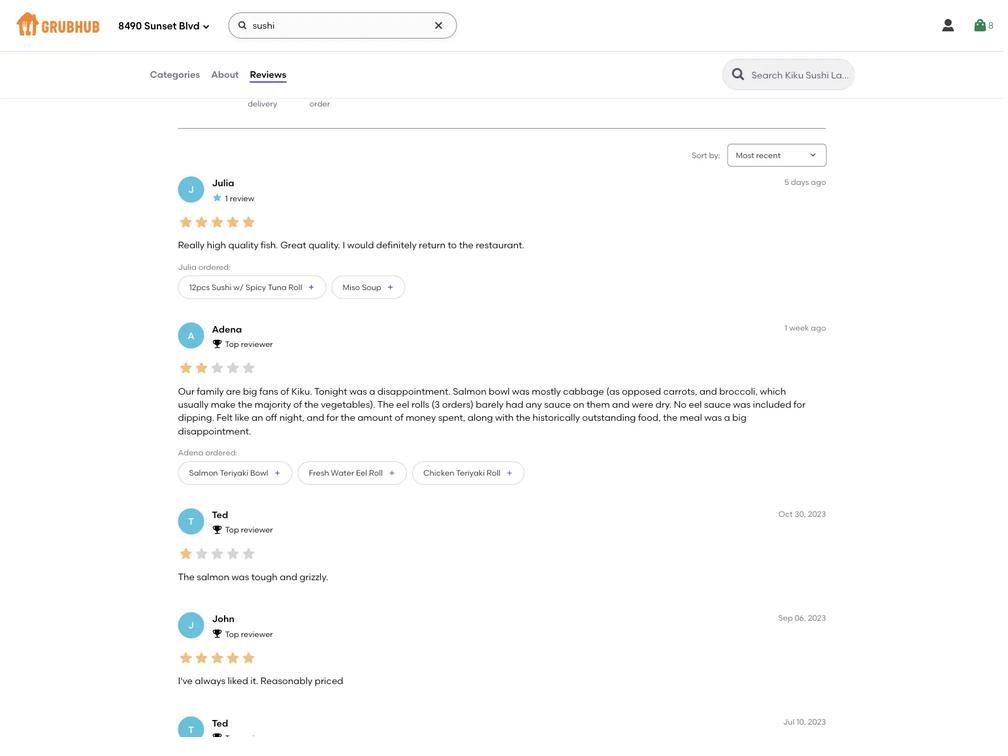Task type: describe. For each thing, give the bounding box(es) containing it.
definitely
[[376, 240, 417, 251]]

330 ratings
[[186, 48, 235, 59]]

were
[[632, 399, 654, 410]]

reviewer for john
[[241, 629, 273, 639]]

orders)
[[442, 399, 474, 410]]

would
[[347, 240, 374, 251]]

food
[[209, 85, 227, 95]]

8490 sunset blvd
[[118, 20, 200, 32]]

return
[[419, 240, 446, 251]]

high
[[207, 240, 226, 251]]

great
[[280, 240, 306, 251]]

good
[[186, 85, 207, 95]]

1 horizontal spatial roll
[[369, 468, 383, 478]]

8
[[989, 20, 994, 31]]

t for jul 10, 2023
[[188, 724, 194, 735]]

reviews for kiku sushi larchmont
[[186, 5, 451, 24]]

w/
[[233, 282, 244, 292]]

trophy icon image for always
[[212, 628, 223, 639]]

Search for food, convenience, alcohol... search field
[[229, 12, 457, 39]]

grizzly.
[[300, 571, 328, 583]]

spicy
[[246, 282, 266, 292]]

usually
[[178, 399, 209, 410]]

fresh water eel roll
[[309, 468, 383, 478]]

are
[[226, 386, 241, 397]]

kiku
[[281, 5, 316, 24]]

money
[[406, 412, 436, 423]]

i've
[[178, 675, 193, 687]]

was right meal
[[705, 412, 722, 423]]

ago for our family are big fans of kiku. tonight was a disappointment. salmon bowl was mostly cabbage (as opposed carrots, and broccoli, which usually make the majority of the vegetables). the eel rolls (3 orders) barely had any sauce on them and were dry. no eel sauce was included for dipping. felt like an off night, and for the amount of money spent, along with the historically outstanding food, the meal was a big disappointment.
[[811, 323, 826, 333]]

sushi inside button
[[212, 282, 232, 292]]

2023 for the salmon was tough and grizzly.
[[808, 509, 826, 519]]

really
[[178, 240, 205, 251]]

miso soup
[[343, 282, 381, 292]]

salmon teriyaki bowl
[[189, 468, 268, 478]]

1 vertical spatial big
[[733, 412, 747, 423]]

1 vertical spatial the
[[178, 571, 195, 583]]

correct
[[310, 85, 339, 95]]

t for oct 30, 2023
[[188, 516, 194, 527]]

bowl
[[489, 386, 510, 397]]

fish.
[[261, 240, 278, 251]]

plus icon image for fresh water eel roll
[[388, 469, 396, 477]]

outstanding
[[582, 412, 636, 423]]

search icon image
[[731, 67, 747, 82]]

12pcs
[[189, 282, 210, 292]]

sep 06, 2023
[[779, 613, 826, 623]]

water
[[331, 468, 354, 478]]

our
[[178, 386, 195, 397]]

ordered: for family
[[205, 448, 238, 457]]

plus icon image for 12pcs sushi w/ spicy tuna roll
[[307, 283, 315, 291]]

the up "like"
[[238, 399, 252, 410]]

1 horizontal spatial svg image
[[941, 18, 956, 33]]

(3
[[432, 399, 440, 410]]

jul 10, 2023
[[783, 717, 826, 727]]

mostly
[[532, 386, 561, 397]]

time
[[261, 85, 278, 95]]

tuna
[[268, 282, 287, 292]]

93
[[186, 71, 197, 82]]

no
[[674, 399, 687, 410]]

an
[[252, 412, 263, 423]]

salmon
[[197, 571, 229, 583]]

days
[[791, 177, 809, 187]]

was up had
[[512, 386, 530, 397]]

1 vertical spatial a
[[724, 412, 730, 423]]

Search Kiku Sushi Larchmont search field
[[751, 69, 850, 81]]

salmon inside button
[[189, 468, 218, 478]]

julia for julia ordered:
[[178, 262, 197, 271]]

Sort by: field
[[736, 149, 781, 161]]

1 eel from the left
[[396, 399, 410, 410]]

night,
[[279, 412, 305, 423]]

rolls
[[412, 399, 429, 410]]

top for ted
[[225, 525, 239, 535]]

2 horizontal spatial roll
[[487, 468, 500, 478]]

ted for jul 10, 2023
[[212, 717, 228, 729]]

categories button
[[149, 51, 201, 98]]

john
[[212, 613, 235, 625]]

with
[[495, 412, 514, 423]]

1 review
[[225, 193, 254, 203]]

bowl
[[250, 468, 268, 478]]

and down (as
[[612, 399, 630, 410]]

i've always liked it. reasonably priced
[[178, 675, 343, 687]]

0 horizontal spatial svg image
[[202, 23, 210, 30]]

amount
[[358, 412, 393, 423]]

week
[[790, 323, 809, 333]]

reviews for reviews for kiku sushi larchmont
[[186, 5, 251, 24]]

reviewer for adena
[[241, 339, 273, 349]]

30,
[[795, 509, 806, 519]]

2 vertical spatial of
[[395, 412, 404, 423]]

recent
[[756, 150, 781, 160]]

(as
[[606, 386, 620, 397]]

trophy icon image for salmon
[[212, 524, 223, 535]]

soup
[[362, 282, 381, 292]]

fans
[[259, 386, 278, 397]]

sunset
[[144, 20, 177, 32]]

1 vertical spatial of
[[293, 399, 302, 410]]

priced
[[315, 675, 343, 687]]

j for julia
[[188, 184, 194, 195]]

a
[[188, 330, 195, 341]]

the inside our family are big fans of kiku. tonight was a disappointment. salmon bowl was mostly cabbage (as opposed carrots, and broccoli, which usually make the majority of the vegetables). the eel rolls (3 orders) barely had any sauce on them and were dry. no eel sauce was included for dipping. felt like an off night, and for the amount of money spent, along with the historically outstanding food, the meal was a big disappointment.
[[378, 399, 394, 410]]

and right carrots,
[[700, 386, 717, 397]]

0 horizontal spatial svg image
[[434, 20, 444, 31]]

0 vertical spatial a
[[369, 386, 375, 397]]

review
[[230, 193, 254, 203]]

trophy icon image for family
[[212, 338, 223, 349]]

1 vertical spatial for
[[794, 399, 806, 410]]

caret down icon image
[[808, 150, 818, 160]]

3 2023 from the top
[[808, 717, 826, 727]]

ago for really high quality fish. great quality. i would definitely return to the restaurant.
[[811, 177, 826, 187]]

the down had
[[516, 412, 531, 423]]

12pcs sushi w/ spicy tuna roll
[[189, 282, 302, 292]]

and right night,
[[307, 412, 324, 423]]



Task type: vqa. For each thing, say whether or not it's contained in the screenshot.
A
yes



Task type: locate. For each thing, give the bounding box(es) containing it.
95 inside 95 on time delivery
[[248, 71, 259, 82]]

about button
[[211, 51, 240, 98]]

roll
[[289, 282, 302, 292], [369, 468, 383, 478], [487, 468, 500, 478]]

plus icon image
[[307, 283, 315, 291], [387, 283, 394, 291], [274, 469, 281, 477], [388, 469, 396, 477], [506, 469, 514, 477]]

1 horizontal spatial salmon
[[453, 386, 487, 397]]

plus icon image for salmon teriyaki bowl
[[274, 469, 281, 477]]

plus icon image right tuna
[[307, 283, 315, 291]]

95 on time delivery
[[248, 71, 278, 108]]

reviewer up "fans"
[[241, 339, 273, 349]]

for
[[255, 5, 277, 24], [794, 399, 806, 410], [327, 412, 339, 423]]

svg image inside 8 'button'
[[973, 18, 989, 33]]

1 horizontal spatial sauce
[[704, 399, 731, 410]]

plus icon image for miso soup
[[387, 283, 394, 291]]

2 vertical spatial 2023
[[808, 717, 826, 727]]

along
[[468, 412, 493, 423]]

oct 30, 2023
[[779, 509, 826, 519]]

i
[[343, 240, 345, 251]]

2 sauce from the left
[[704, 399, 731, 410]]

salmon up orders)
[[453, 386, 487, 397]]

most recent
[[736, 150, 781, 160]]

sort by:
[[692, 150, 720, 160]]

ordered: up salmon teriyaki bowl
[[205, 448, 238, 457]]

2 ted from the top
[[212, 717, 228, 729]]

top down john
[[225, 629, 239, 639]]

salmon inside our family are big fans of kiku. tonight was a disappointment. salmon bowl was mostly cabbage (as opposed carrots, and broccoli, which usually make the majority of the vegetables). the eel rolls (3 orders) barely had any sauce on them and were dry. no eel sauce was included for dipping. felt like an off night, and for the amount of money spent, along with the historically outstanding food, the meal was a big disappointment.
[[453, 386, 487, 397]]

salmon
[[453, 386, 487, 397], [189, 468, 218, 478]]

disappointment. down felt
[[178, 425, 251, 436]]

0 horizontal spatial disappointment.
[[178, 425, 251, 436]]

2 horizontal spatial of
[[395, 412, 404, 423]]

teriyaki left bowl
[[220, 468, 248, 478]]

95 up correct
[[310, 71, 320, 82]]

of
[[281, 386, 289, 397], [293, 399, 302, 410], [395, 412, 404, 423]]

reviews for reviews
[[250, 69, 286, 80]]

big down broccoli, on the right bottom of page
[[733, 412, 747, 423]]

0 vertical spatial julia
[[212, 178, 234, 189]]

big
[[243, 386, 257, 397], [733, 412, 747, 423]]

star icon image
[[186, 25, 204, 43], [204, 25, 223, 43], [223, 25, 241, 43], [241, 25, 259, 43], [259, 25, 277, 43], [212, 192, 223, 203], [178, 214, 194, 230], [194, 214, 209, 230], [209, 214, 225, 230], [225, 214, 241, 230], [241, 214, 256, 230], [178, 360, 194, 376], [194, 360, 209, 376], [209, 360, 225, 376], [225, 360, 241, 376], [241, 360, 256, 376], [178, 546, 194, 562], [194, 546, 209, 562], [209, 546, 225, 562], [225, 546, 241, 562], [241, 546, 256, 562], [178, 650, 194, 666], [194, 650, 209, 666], [209, 650, 225, 666], [225, 650, 241, 666], [241, 650, 256, 666]]

1 horizontal spatial svg image
[[238, 20, 248, 31]]

1 vertical spatial julia
[[178, 262, 197, 271]]

1 vertical spatial ordered:
[[205, 448, 238, 457]]

adena down dipping.
[[178, 448, 203, 457]]

teriyaki inside button
[[456, 468, 485, 478]]

top reviewer up the salmon was tough and grizzly.
[[225, 525, 273, 535]]

ted down salmon teriyaki bowl
[[212, 509, 228, 521]]

1 horizontal spatial teriyaki
[[456, 468, 485, 478]]

adena ordered:
[[178, 448, 238, 457]]

disappointment. up rolls
[[378, 386, 451, 397]]

2023 right the 10,
[[808, 717, 826, 727]]

plus icon image inside '12pcs sushi w/ spicy tuna roll' button
[[307, 283, 315, 291]]

opposed
[[622, 386, 661, 397]]

chicken
[[423, 468, 455, 478]]

the right to on the top of the page
[[459, 240, 474, 251]]

fresh
[[309, 468, 329, 478]]

adena for adena
[[212, 324, 242, 335]]

ordered: for high
[[199, 262, 231, 271]]

roll right 'chicken'
[[487, 468, 500, 478]]

sushi left w/
[[212, 282, 232, 292]]

big right are
[[243, 386, 257, 397]]

meal
[[680, 412, 702, 423]]

reviews up time
[[250, 69, 286, 80]]

the
[[378, 399, 394, 410], [178, 571, 195, 583]]

ordered: down high at the top left
[[199, 262, 231, 271]]

0 horizontal spatial of
[[281, 386, 289, 397]]

roll right tuna
[[289, 282, 302, 292]]

top up salmon
[[225, 525, 239, 535]]

julia up 1 review
[[212, 178, 234, 189]]

3 top reviewer from the top
[[225, 629, 273, 639]]

2 vertical spatial reviewer
[[241, 629, 273, 639]]

ordered:
[[199, 262, 231, 271], [205, 448, 238, 457]]

1 vertical spatial adena
[[178, 448, 203, 457]]

spent,
[[438, 412, 465, 423]]

sauce
[[544, 399, 571, 410], [704, 399, 731, 410]]

1 sauce from the left
[[544, 399, 571, 410]]

0 vertical spatial reviews
[[186, 5, 251, 24]]

eel up meal
[[689, 399, 702, 410]]

trophy icon image right 'a'
[[212, 338, 223, 349]]

8 button
[[973, 14, 994, 37]]

2 vertical spatial top reviewer
[[225, 629, 273, 639]]

ratings
[[204, 48, 235, 59]]

1 ago from the top
[[811, 177, 826, 187]]

2023
[[808, 509, 826, 519], [808, 613, 826, 623], [808, 717, 826, 727]]

sauce up historically
[[544, 399, 571, 410]]

chicken teriyaki roll
[[423, 468, 500, 478]]

most
[[736, 150, 754, 160]]

1 horizontal spatial adena
[[212, 324, 242, 335]]

0 vertical spatial sushi
[[320, 5, 361, 24]]

0 horizontal spatial adena
[[178, 448, 203, 457]]

was down broccoli, on the right bottom of page
[[733, 399, 751, 410]]

1 ted from the top
[[212, 509, 228, 521]]

miso
[[343, 282, 360, 292]]

adena
[[212, 324, 242, 335], [178, 448, 203, 457]]

svg image up about
[[238, 20, 248, 31]]

miso soup button
[[332, 276, 406, 299]]

make
[[211, 399, 236, 410]]

0 vertical spatial for
[[255, 5, 277, 24]]

0 horizontal spatial julia
[[178, 262, 197, 271]]

1 horizontal spatial 95
[[310, 71, 320, 82]]

eel left rolls
[[396, 399, 410, 410]]

0 horizontal spatial eel
[[396, 399, 410, 410]]

adena for adena ordered:
[[178, 448, 203, 457]]

for right included
[[794, 399, 806, 410]]

svg image
[[238, 20, 248, 31], [202, 23, 210, 30]]

1 horizontal spatial the
[[378, 399, 394, 410]]

delivery
[[248, 99, 277, 108]]

plus icon image right soup
[[387, 283, 394, 291]]

06,
[[795, 613, 806, 623]]

0 horizontal spatial roll
[[289, 282, 302, 292]]

0 horizontal spatial 95
[[248, 71, 259, 82]]

which
[[760, 386, 786, 397]]

1 horizontal spatial eel
[[689, 399, 702, 410]]

reasonably
[[261, 675, 313, 687]]

trophy icon image up salmon
[[212, 524, 223, 535]]

0 vertical spatial j
[[188, 184, 194, 195]]

plus icon image right "chicken teriyaki roll"
[[506, 469, 514, 477]]

a down broccoli, on the right bottom of page
[[724, 412, 730, 423]]

2 horizontal spatial svg image
[[973, 18, 989, 33]]

plus icon image inside 'fresh water eel roll' button
[[388, 469, 396, 477]]

top reviewer up are
[[225, 339, 273, 349]]

t
[[188, 516, 194, 527], [188, 724, 194, 735]]

julia for julia
[[212, 178, 234, 189]]

roll right eel
[[369, 468, 383, 478]]

1 horizontal spatial disappointment.
[[378, 386, 451, 397]]

top
[[225, 339, 239, 349], [225, 525, 239, 535], [225, 629, 239, 639]]

2 top from the top
[[225, 525, 239, 535]]

2 j from the top
[[188, 620, 194, 631]]

3 reviewer from the top
[[241, 629, 273, 639]]

svg image
[[941, 18, 956, 33], [973, 18, 989, 33], [434, 20, 444, 31]]

1 vertical spatial salmon
[[189, 468, 218, 478]]

carrots,
[[664, 386, 698, 397]]

93 good food
[[186, 71, 227, 95]]

0 vertical spatial salmon
[[453, 386, 487, 397]]

0 vertical spatial reviewer
[[241, 339, 273, 349]]

1 teriyaki from the left
[[220, 468, 248, 478]]

95 correct order
[[310, 71, 339, 108]]

salmon down "adena ordered:"
[[189, 468, 218, 478]]

sushi right kiku
[[320, 5, 361, 24]]

for left kiku
[[255, 5, 277, 24]]

0 vertical spatial of
[[281, 386, 289, 397]]

2 horizontal spatial for
[[794, 399, 806, 410]]

julia down really
[[178, 262, 197, 271]]

2 eel from the left
[[689, 399, 702, 410]]

family
[[197, 386, 224, 397]]

to
[[448, 240, 457, 251]]

reviewer up 'it.'
[[241, 629, 273, 639]]

and
[[700, 386, 717, 397], [612, 399, 630, 410], [307, 412, 324, 423], [280, 571, 297, 583]]

broccoli,
[[720, 386, 758, 397]]

of left money
[[395, 412, 404, 423]]

0 horizontal spatial salmon
[[189, 468, 218, 478]]

0 horizontal spatial teriyaki
[[220, 468, 248, 478]]

trophy icon image down always
[[212, 732, 223, 737]]

categories
[[150, 69, 200, 80]]

larchmont
[[365, 5, 451, 24]]

1 t from the top
[[188, 516, 194, 527]]

teriyaki for chicken
[[456, 468, 485, 478]]

0 vertical spatial t
[[188, 516, 194, 527]]

0 vertical spatial top
[[225, 339, 239, 349]]

2 2023 from the top
[[808, 613, 826, 623]]

1 j from the top
[[188, 184, 194, 195]]

2 ago from the top
[[811, 323, 826, 333]]

2 top reviewer from the top
[[225, 525, 273, 535]]

0 horizontal spatial sushi
[[212, 282, 232, 292]]

1 reviewer from the top
[[241, 339, 273, 349]]

ago right "week"
[[811, 323, 826, 333]]

3 top from the top
[[225, 629, 239, 639]]

0 vertical spatial 2023
[[808, 509, 826, 519]]

1 horizontal spatial 1
[[785, 323, 788, 333]]

reviewer for ted
[[241, 525, 273, 535]]

reviewer up the salmon was tough and grizzly.
[[241, 525, 273, 535]]

them
[[587, 399, 610, 410]]

1 vertical spatial sushi
[[212, 282, 232, 292]]

0 vertical spatial adena
[[212, 324, 242, 335]]

reviews
[[186, 5, 251, 24], [250, 69, 286, 80]]

12pcs sushi w/ spicy tuna roll button
[[178, 276, 326, 299]]

0 horizontal spatial 1
[[225, 193, 228, 203]]

quality.
[[309, 240, 341, 251]]

t down salmon teriyaki bowl
[[188, 516, 194, 527]]

5
[[785, 177, 789, 187]]

reviews inside button
[[250, 69, 286, 80]]

top reviewer down john
[[225, 629, 273, 639]]

0 vertical spatial the
[[378, 399, 394, 410]]

svg image right 'blvd'
[[202, 23, 210, 30]]

2 t from the top
[[188, 724, 194, 735]]

of down kiku.
[[293, 399, 302, 410]]

salmon teriyaki bowl button
[[178, 461, 293, 485]]

the down 'dry.'
[[663, 412, 678, 423]]

and right tough
[[280, 571, 297, 583]]

1 vertical spatial 1
[[785, 323, 788, 333]]

1 left "week"
[[785, 323, 788, 333]]

1 vertical spatial top
[[225, 525, 239, 535]]

dipping.
[[178, 412, 214, 423]]

plus icon image inside the miso soup button
[[387, 283, 394, 291]]

j left 1 review
[[188, 184, 194, 195]]

5 days ago
[[785, 177, 826, 187]]

1 left the review
[[225, 193, 228, 203]]

1 vertical spatial t
[[188, 724, 194, 735]]

0 vertical spatial ago
[[811, 177, 826, 187]]

barely
[[476, 399, 504, 410]]

t down i've
[[188, 724, 194, 735]]

top reviewer for ted
[[225, 525, 273, 535]]

0 vertical spatial top reviewer
[[225, 339, 273, 349]]

0 horizontal spatial a
[[369, 386, 375, 397]]

adena right 'a'
[[212, 324, 242, 335]]

of right "fans"
[[281, 386, 289, 397]]

j for john
[[188, 620, 194, 631]]

0 horizontal spatial big
[[243, 386, 257, 397]]

1 vertical spatial reviews
[[250, 69, 286, 80]]

had
[[506, 399, 524, 410]]

jul
[[783, 717, 795, 727]]

off
[[265, 412, 277, 423]]

top for adena
[[225, 339, 239, 349]]

sauce down broccoli, on the right bottom of page
[[704, 399, 731, 410]]

2 trophy icon image from the top
[[212, 524, 223, 535]]

0 horizontal spatial for
[[255, 5, 277, 24]]

always
[[195, 675, 226, 687]]

oct
[[779, 509, 793, 519]]

ted down always
[[212, 717, 228, 729]]

2 teriyaki from the left
[[456, 468, 485, 478]]

teriyaki for salmon
[[220, 468, 248, 478]]

plus icon image inside chicken teriyaki roll button
[[506, 469, 514, 477]]

1 vertical spatial ted
[[212, 717, 228, 729]]

2 95 from the left
[[310, 71, 320, 82]]

sort
[[692, 150, 707, 160]]

1 horizontal spatial a
[[724, 412, 730, 423]]

2 vertical spatial for
[[327, 412, 339, 423]]

2 vertical spatial top
[[225, 629, 239, 639]]

1 top from the top
[[225, 339, 239, 349]]

1 vertical spatial j
[[188, 620, 194, 631]]

ago right the days at the right top of page
[[811, 177, 826, 187]]

like
[[235, 412, 249, 423]]

food,
[[638, 412, 661, 423]]

the down vegetables).
[[341, 412, 355, 423]]

1 horizontal spatial sushi
[[320, 5, 361, 24]]

top right 'a'
[[225, 339, 239, 349]]

kiku.
[[291, 386, 312, 397]]

the down kiku.
[[304, 399, 319, 410]]

a up the amount
[[369, 386, 375, 397]]

1 horizontal spatial for
[[327, 412, 339, 423]]

1 horizontal spatial of
[[293, 399, 302, 410]]

95 for 95 on time delivery
[[248, 71, 259, 82]]

2023 right 06,
[[808, 613, 826, 623]]

1 for 1 review
[[225, 193, 228, 203]]

main navigation navigation
[[0, 0, 1004, 51]]

top for john
[[225, 629, 239, 639]]

1 for 1 week ago
[[785, 323, 788, 333]]

1 trophy icon image from the top
[[212, 338, 223, 349]]

2023 for i've always liked it. reasonably priced
[[808, 613, 826, 623]]

1 vertical spatial disappointment.
[[178, 425, 251, 436]]

a
[[369, 386, 375, 397], [724, 412, 730, 423]]

1 week ago
[[785, 323, 826, 333]]

j left john
[[188, 620, 194, 631]]

1 top reviewer from the top
[[225, 339, 273, 349]]

the left salmon
[[178, 571, 195, 583]]

vegetables).
[[321, 399, 375, 410]]

teriyaki inside button
[[220, 468, 248, 478]]

top reviewer for adena
[[225, 339, 273, 349]]

plus icon image for chicken teriyaki roll
[[506, 469, 514, 477]]

2 reviewer from the top
[[241, 525, 273, 535]]

0 vertical spatial ted
[[212, 509, 228, 521]]

for down vegetables).
[[327, 412, 339, 423]]

the salmon was tough and grizzly.
[[178, 571, 328, 583]]

on
[[573, 399, 585, 410]]

3 trophy icon image from the top
[[212, 628, 223, 639]]

eel
[[396, 399, 410, 410], [689, 399, 702, 410]]

1 vertical spatial ago
[[811, 323, 826, 333]]

was left tough
[[232, 571, 249, 583]]

teriyaki right 'chicken'
[[456, 468, 485, 478]]

0 vertical spatial ordered:
[[199, 262, 231, 271]]

1 horizontal spatial julia
[[212, 178, 234, 189]]

0 vertical spatial 1
[[225, 193, 228, 203]]

4 trophy icon image from the top
[[212, 732, 223, 737]]

liked
[[228, 675, 248, 687]]

plus icon image right eel
[[388, 469, 396, 477]]

chicken teriyaki roll button
[[412, 461, 525, 485]]

ted for oct 30, 2023
[[212, 509, 228, 521]]

plus icon image right bowl
[[274, 469, 281, 477]]

1 horizontal spatial big
[[733, 412, 747, 423]]

fresh water eel roll button
[[298, 461, 407, 485]]

dry.
[[656, 399, 672, 410]]

about
[[211, 69, 239, 80]]

0 horizontal spatial the
[[178, 571, 195, 583]]

plus icon image inside salmon teriyaki bowl button
[[274, 469, 281, 477]]

tough
[[251, 571, 278, 583]]

95 up on
[[248, 71, 259, 82]]

our family are big fans of kiku. tonight was a disappointment. salmon bowl was mostly cabbage (as opposed carrots, and broccoli, which usually make the majority of the vegetables). the eel rolls (3 orders) barely had any sauce on them and were dry. no eel sauce was included for dipping. felt like an off night, and for the amount of money spent, along with the historically outstanding food, the meal was a big disappointment.
[[178, 386, 806, 436]]

was up vegetables).
[[350, 386, 367, 397]]

0 vertical spatial big
[[243, 386, 257, 397]]

1 2023 from the top
[[808, 509, 826, 519]]

0 horizontal spatial sauce
[[544, 399, 571, 410]]

0 vertical spatial disappointment.
[[378, 386, 451, 397]]

the up the amount
[[378, 399, 394, 410]]

95 for 95 correct order
[[310, 71, 320, 82]]

1 vertical spatial top reviewer
[[225, 525, 273, 535]]

top reviewer for john
[[225, 629, 273, 639]]

sep
[[779, 613, 793, 623]]

trophy icon image
[[212, 338, 223, 349], [212, 524, 223, 535], [212, 628, 223, 639], [212, 732, 223, 737]]

1 vertical spatial reviewer
[[241, 525, 273, 535]]

reviews up the ratings
[[186, 5, 251, 24]]

trophy icon image down john
[[212, 628, 223, 639]]

1 vertical spatial 2023
[[808, 613, 826, 623]]

1 95 from the left
[[248, 71, 259, 82]]

included
[[753, 399, 792, 410]]

95 inside '95 correct order'
[[310, 71, 320, 82]]

2023 right 30,
[[808, 509, 826, 519]]

1
[[225, 193, 228, 203], [785, 323, 788, 333]]



